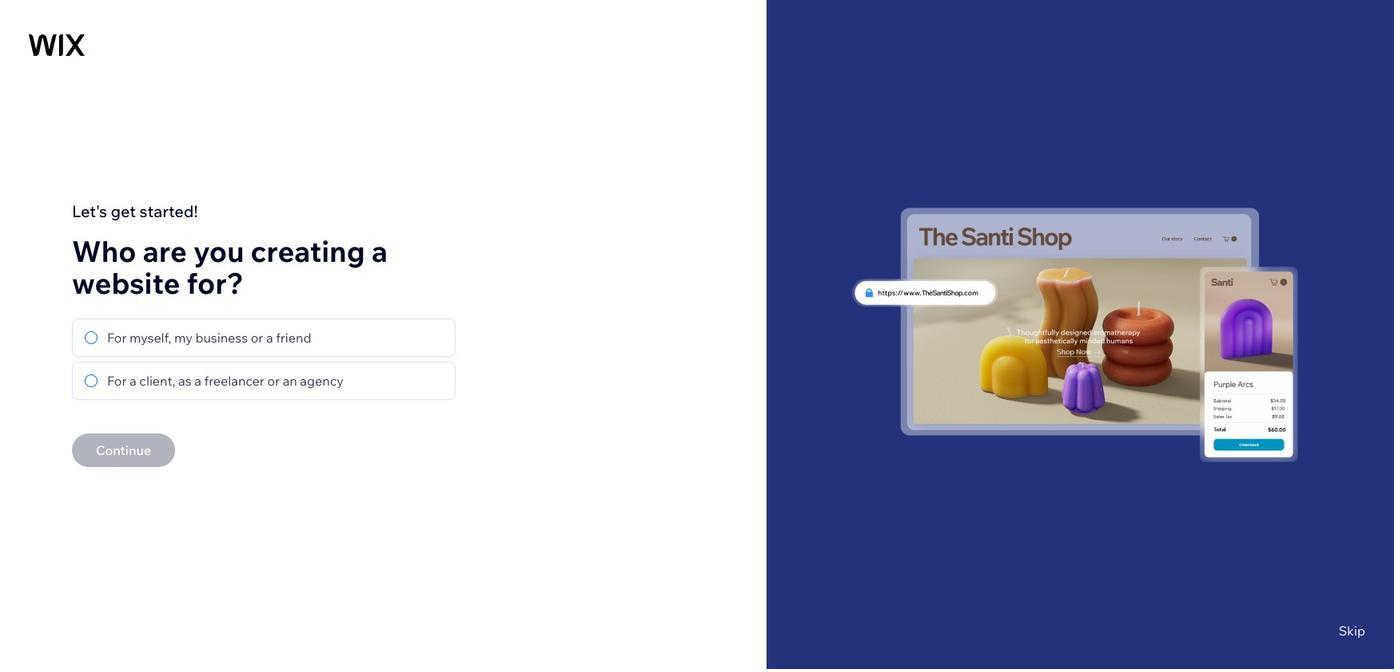 Task type: locate. For each thing, give the bounding box(es) containing it.
or right "business" in the left of the page
[[251, 330, 263, 346]]

1 vertical spatial for
[[107, 373, 127, 389]]

for
[[107, 330, 127, 346], [107, 373, 127, 389]]

client,
[[139, 373, 175, 389]]

are
[[143, 233, 187, 269]]

creating
[[251, 233, 365, 269]]

you
[[193, 233, 244, 269]]

or left an
[[267, 373, 280, 389]]

who are you creating a website for?
[[72, 233, 388, 301]]

an
[[283, 373, 297, 389]]

for?
[[187, 265, 244, 301]]

a
[[371, 233, 388, 269], [266, 330, 273, 346], [130, 373, 137, 389], [194, 373, 201, 389]]

agency
[[300, 373, 344, 389]]

get
[[111, 201, 136, 221]]

0 vertical spatial for
[[107, 330, 127, 346]]

who
[[72, 233, 136, 269]]

skip
[[1339, 623, 1365, 639]]

1 for from the top
[[107, 330, 127, 346]]

option group containing for myself, my business or a friend
[[72, 319, 456, 400]]

0 vertical spatial or
[[251, 330, 263, 346]]

for left myself,
[[107, 330, 127, 346]]

or
[[251, 330, 263, 346], [267, 373, 280, 389]]

a left client, at the bottom of page
[[130, 373, 137, 389]]

0 horizontal spatial or
[[251, 330, 263, 346]]

a right creating
[[371, 233, 388, 269]]

for left client, at the bottom of page
[[107, 373, 127, 389]]

1 vertical spatial or
[[267, 373, 280, 389]]

option group
[[72, 319, 456, 400]]

friend
[[276, 330, 311, 346]]

2 for from the top
[[107, 373, 127, 389]]



Task type: vqa. For each thing, say whether or not it's contained in the screenshot.
Resources 'dropdown button'
no



Task type: describe. For each thing, give the bounding box(es) containing it.
as
[[178, 373, 192, 389]]

for for for a client, as a freelancer or an agency
[[107, 373, 127, 389]]

skip button
[[1339, 622, 1365, 641]]

my
[[174, 330, 192, 346]]

let's get started!
[[72, 201, 198, 221]]

freelancer
[[204, 373, 264, 389]]

1 horizontal spatial or
[[267, 373, 280, 389]]

a left "friend"
[[266, 330, 273, 346]]

let's
[[72, 201, 107, 221]]

started!
[[139, 201, 198, 221]]

business
[[195, 330, 248, 346]]

myself,
[[130, 330, 171, 346]]

for for for myself, my business or a friend
[[107, 330, 127, 346]]

website
[[72, 265, 180, 301]]

a right "as"
[[194, 373, 201, 389]]

for myself, my business or a friend
[[107, 330, 311, 346]]

a inside "who are you creating a website for?"
[[371, 233, 388, 269]]

for a client, as a freelancer or an agency
[[107, 373, 344, 389]]



